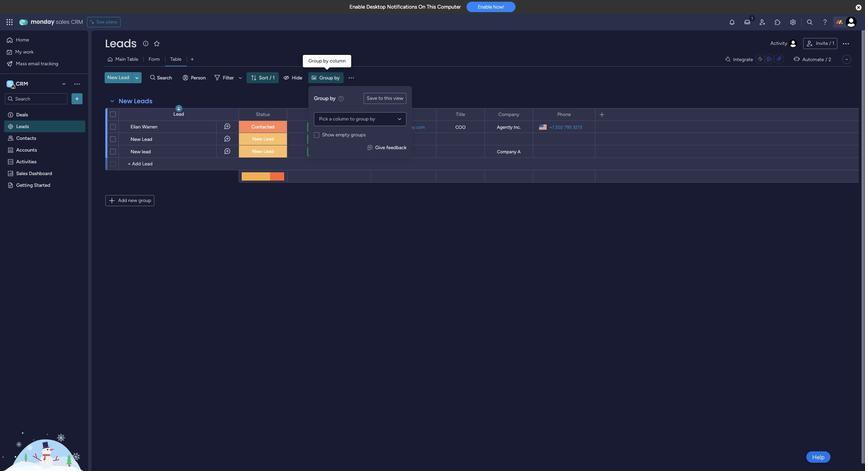 Task type: describe. For each thing, give the bounding box(es) containing it.
hide
[[292, 75, 302, 81]]

monday sales crm
[[31, 18, 83, 26]]

show board description image
[[142, 40, 150, 47]]

form button
[[144, 54, 165, 65]]

+1
[[550, 125, 554, 130]]

email
[[28, 61, 40, 67]]

2 move to contacts button from the top
[[307, 134, 351, 144]]

invite
[[816, 40, 828, 46]]

/ for sort
[[270, 75, 272, 81]]

move for third "move to contacts" button from the bottom
[[310, 124, 322, 130]]

create a contact
[[311, 111, 347, 117]]

save to this view button
[[364, 93, 407, 104]]

company a
[[497, 149, 521, 154]]

sort
[[259, 75, 268, 81]]

list box containing deals
[[0, 107, 88, 284]]

contacts up empty
[[329, 124, 349, 130]]

New Leads field
[[117, 97, 154, 106]]

public dashboard image
[[7, 170, 14, 177]]

person
[[191, 75, 206, 81]]

deals
[[16, 112, 28, 117]]

Phone field
[[556, 111, 573, 118]]

enable desktop notifications on this computer
[[350, 4, 461, 10]]

apps image
[[775, 19, 781, 26]]

public board image
[[7, 182, 14, 188]]

notifications image
[[729, 19, 736, 26]]

empty
[[336, 132, 350, 138]]

a for pick
[[329, 116, 332, 122]]

mass email tracking
[[16, 61, 58, 67]]

group by inside popup button
[[320, 75, 340, 81]]

sales
[[16, 170, 28, 176]]

new leads
[[119, 97, 153, 105]]

hide button
[[281, 72, 306, 83]]

to right contact
[[350, 116, 355, 122]]

my work button
[[4, 46, 74, 58]]

by up group by popup button
[[323, 58, 329, 64]]

form
[[149, 56, 160, 62]]

to for 2nd "move to contacts" button from the top
[[323, 136, 328, 142]]

move for 2nd "move to contacts" button from the top
[[310, 136, 322, 142]]

sort desc image
[[177, 106, 180, 111]]

status
[[256, 111, 270, 117]]

by down save
[[370, 116, 375, 122]]

activity
[[771, 40, 788, 46]]

dapulse integrations image
[[726, 57, 731, 62]]

contacts down empty
[[329, 149, 349, 154]]

2
[[829, 56, 832, 62]]

filter button
[[212, 72, 245, 83]]

mass
[[16, 61, 27, 67]]

this
[[427, 4, 436, 10]]

warren
[[142, 124, 158, 130]]

v2 user feedback image
[[368, 145, 373, 151]]

add to favorites image
[[153, 40, 160, 47]]

c
[[8, 81, 12, 87]]

feedback
[[386, 145, 407, 151]]

contacts up accounts
[[16, 135, 36, 141]]

contact
[[331, 111, 347, 117]]

add
[[118, 198, 127, 203]]

options image
[[74, 95, 80, 102]]

0 vertical spatial leads
[[105, 36, 137, 51]]

see
[[96, 19, 105, 25]]

enable for enable now!
[[478, 4, 492, 10]]

collapse board header image
[[844, 57, 850, 62]]

give feedback
[[375, 145, 407, 151]]

see plans
[[96, 19, 117, 25]]

sort / 1
[[259, 75, 275, 81]]

see plans button
[[87, 17, 120, 27]]

activity button
[[768, 38, 801, 49]]

workspace selection element
[[7, 80, 29, 89]]

mass email tracking button
[[4, 58, 74, 69]]

Search field
[[155, 73, 176, 83]]

new lead button
[[105, 72, 132, 83]]

on
[[419, 4, 426, 10]]

0 vertical spatial group
[[356, 116, 369, 122]]

pick a column to group by
[[319, 116, 375, 122]]

795
[[564, 125, 572, 130]]

desktop
[[367, 4, 386, 10]]

give
[[375, 145, 385, 151]]

getting started
[[16, 182, 50, 188]]

column for a
[[333, 116, 349, 122]]

create
[[311, 111, 326, 117]]

contacted
[[251, 124, 275, 130]]

coo
[[456, 125, 466, 130]]

move to contacts for third "move to contacts" button from the bottom
[[310, 124, 349, 130]]

202
[[555, 125, 563, 130]]

1 vertical spatial options image
[[277, 109, 282, 120]]

elian
[[131, 124, 141, 130]]

move for first "move to contacts" button from the bottom
[[310, 149, 322, 154]]

invite members image
[[759, 19, 766, 26]]

work
[[23, 49, 34, 55]]

view
[[393, 95, 403, 101]]

enable for enable desktop notifications on this computer
[[350, 4, 365, 10]]

workspace options image
[[74, 80, 80, 87]]

started
[[34, 182, 50, 188]]

by inside group by popup button
[[334, 75, 340, 81]]

elian warren
[[131, 124, 158, 130]]

save
[[367, 95, 377, 101]]

3213
[[573, 125, 582, 130]]

add view image
[[191, 57, 194, 62]]

monday
[[31, 18, 54, 26]]

email
[[398, 111, 410, 117]]

help button
[[807, 452, 831, 463]]

Email field
[[396, 111, 411, 118]]

angle down image
[[135, 75, 139, 80]]

autopilot image
[[794, 55, 800, 63]]

1 image
[[749, 14, 756, 22]]

Create a contact field
[[309, 111, 349, 118]]



Task type: locate. For each thing, give the bounding box(es) containing it.
company inside field
[[499, 111, 520, 117]]

to down show
[[323, 149, 328, 154]]

home button
[[4, 35, 74, 46]]

now!
[[493, 4, 504, 10]]

/
[[830, 40, 831, 46], [826, 56, 828, 62], [270, 75, 272, 81]]

new lead
[[131, 149, 151, 155]]

inc.
[[514, 125, 521, 130]]

table inside "button"
[[170, 56, 182, 62]]

+1 202 795 3213
[[550, 125, 582, 130]]

filter
[[223, 75, 234, 81]]

table button
[[165, 54, 187, 65]]

1 for sort / 1
[[273, 75, 275, 81]]

group by button
[[309, 72, 344, 83]]

2 vertical spatial move to contacts button
[[307, 147, 351, 156]]

accounts
[[16, 147, 37, 153]]

save to this view
[[367, 95, 403, 101]]

Search in workspace field
[[15, 95, 58, 103]]

0 vertical spatial column
[[330, 58, 346, 64]]

by
[[323, 58, 329, 64], [334, 75, 340, 81], [330, 95, 336, 101], [370, 116, 375, 122]]

0 vertical spatial /
[[830, 40, 831, 46]]

move
[[310, 124, 322, 130], [310, 136, 322, 142], [310, 149, 322, 154]]

a for create
[[327, 111, 329, 117]]

group inside popup button
[[320, 75, 333, 81]]

lead
[[142, 149, 151, 155]]

1 vertical spatial leads
[[134, 97, 153, 105]]

/ right the invite
[[830, 40, 831, 46]]

dapulse close image
[[856, 4, 862, 11]]

help
[[813, 454, 825, 461]]

crm inside workspace selection element
[[16, 80, 28, 87]]

+1 202 795 3213 link
[[547, 123, 582, 131]]

leads up main
[[105, 36, 137, 51]]

tracking
[[41, 61, 58, 67]]

column up empty
[[333, 116, 349, 122]]

group by left v2 question mark circle o image
[[314, 95, 336, 101]]

enable left "desktop"
[[350, 4, 365, 10]]

enable inside button
[[478, 4, 492, 10]]

Leads field
[[103, 36, 139, 51]]

1 horizontal spatial 1
[[833, 40, 835, 46]]

3 move to contacts from the top
[[310, 149, 349, 154]]

workspace image
[[7, 80, 13, 88]]

options image up collapse board header icon
[[842, 39, 850, 48]]

group by column
[[308, 58, 346, 64]]

new lead inside button
[[107, 75, 129, 80]]

to down pick
[[323, 124, 328, 130]]

company
[[499, 111, 520, 117], [497, 149, 517, 154]]

automate / 2
[[803, 56, 832, 62]]

group up create
[[314, 95, 329, 101]]

help image
[[822, 19, 829, 26]]

1
[[833, 40, 835, 46], [273, 75, 275, 81]]

move to contacts button
[[307, 122, 351, 132], [307, 134, 351, 144], [307, 147, 351, 156]]

this
[[384, 95, 392, 101]]

a right pick
[[329, 116, 332, 122]]

1 vertical spatial company
[[497, 149, 517, 154]]

move to contacts for 2nd "move to contacts" button from the top
[[310, 136, 349, 142]]

automate
[[803, 56, 824, 62]]

2 vertical spatial move
[[310, 149, 322, 154]]

add new group
[[118, 198, 151, 203]]

a
[[327, 111, 329, 117], [329, 116, 332, 122]]

lead inside the new lead button
[[119, 75, 129, 80]]

1 vertical spatial move
[[310, 136, 322, 142]]

by left menu icon
[[334, 75, 340, 81]]

option
[[0, 108, 88, 110]]

computer
[[437, 4, 461, 10]]

to for first "move to contacts" button from the bottom
[[323, 149, 328, 154]]

to for third "move to contacts" button from the bottom
[[323, 124, 328, 130]]

/ inside button
[[830, 40, 831, 46]]

1 vertical spatial /
[[826, 56, 828, 62]]

to for save to this view button
[[379, 95, 383, 101]]

2 vertical spatial move to contacts
[[310, 149, 349, 154]]

elian@company.com
[[383, 125, 425, 130]]

search everything image
[[807, 19, 814, 26]]

0 horizontal spatial enable
[[350, 4, 365, 10]]

column for by
[[330, 58, 346, 64]]

main
[[115, 56, 126, 62]]

0 vertical spatial move to contacts
[[310, 124, 349, 130]]

0 horizontal spatial options image
[[277, 109, 282, 120]]

2 table from the left
[[170, 56, 182, 62]]

by left v2 question mark circle o image
[[330, 95, 336, 101]]

new
[[107, 75, 118, 80], [119, 97, 132, 105], [252, 136, 262, 142], [131, 136, 141, 142], [252, 149, 262, 154], [131, 149, 141, 155]]

my
[[15, 49, 22, 55]]

title
[[456, 111, 465, 117]]

contacts left groups
[[329, 136, 349, 142]]

table left add view icon
[[170, 56, 182, 62]]

1 vertical spatial group
[[320, 75, 333, 81]]

leads down deals
[[16, 123, 29, 129]]

group down group by column
[[320, 75, 333, 81]]

1 for invite / 1
[[833, 40, 835, 46]]

1 horizontal spatial options image
[[842, 39, 850, 48]]

0 vertical spatial group by
[[320, 75, 340, 81]]

options image right the status field
[[277, 109, 282, 120]]

1 inside button
[[833, 40, 835, 46]]

groups
[[351, 132, 366, 138]]

menu image
[[348, 74, 355, 81]]

+ Add Lead text field
[[122, 160, 236, 168]]

notifications
[[387, 4, 417, 10]]

column up group by popup button
[[330, 58, 346, 64]]

1 right sort
[[273, 75, 275, 81]]

0 horizontal spatial table
[[127, 56, 138, 62]]

2 move from the top
[[310, 136, 322, 142]]

main table button
[[105, 54, 144, 65]]

Status field
[[254, 111, 272, 118]]

lottie animation element
[[0, 401, 88, 471]]

1 horizontal spatial group
[[356, 116, 369, 122]]

enable now!
[[478, 4, 504, 10]]

to left empty
[[323, 136, 328, 142]]

0 horizontal spatial /
[[270, 75, 272, 81]]

0 vertical spatial 1
[[833, 40, 835, 46]]

1 vertical spatial 1
[[273, 75, 275, 81]]

list box
[[0, 107, 88, 284]]

1 move to contacts button from the top
[[307, 122, 351, 132]]

1 horizontal spatial /
[[826, 56, 828, 62]]

to inside button
[[379, 95, 383, 101]]

agently
[[497, 125, 513, 130]]

agently inc.
[[497, 125, 521, 130]]

crm right workspace image
[[16, 80, 28, 87]]

home
[[16, 37, 29, 43]]

group
[[356, 116, 369, 122], [139, 198, 151, 203]]

inbox image
[[744, 19, 751, 26]]

company left a
[[497, 149, 517, 154]]

new inside field
[[119, 97, 132, 105]]

invite / 1 button
[[804, 38, 838, 49]]

a
[[518, 149, 521, 154]]

/ for invite
[[830, 40, 831, 46]]

contacts
[[329, 124, 349, 130], [16, 135, 36, 141], [329, 136, 349, 142], [329, 149, 349, 154]]

column
[[330, 58, 346, 64], [333, 116, 349, 122]]

group up group by popup button
[[308, 58, 322, 64]]

1 move to contacts from the top
[[310, 124, 349, 130]]

a right create
[[327, 111, 329, 117]]

1 horizontal spatial table
[[170, 56, 182, 62]]

sales dashboard
[[16, 170, 52, 176]]

new inside button
[[107, 75, 118, 80]]

2 vertical spatial leads
[[16, 123, 29, 129]]

3 move from the top
[[310, 149, 322, 154]]

v2 search image
[[150, 74, 155, 82]]

company for company
[[499, 111, 520, 117]]

2 move to contacts from the top
[[310, 136, 349, 142]]

1 horizontal spatial crm
[[71, 18, 83, 26]]

1 vertical spatial move to contacts button
[[307, 134, 351, 144]]

1 table from the left
[[127, 56, 138, 62]]

move to contacts for first "move to contacts" button from the bottom
[[310, 149, 349, 154]]

enable left now!
[[478, 4, 492, 10]]

0 vertical spatial crm
[[71, 18, 83, 26]]

person button
[[180, 72, 210, 83]]

1 vertical spatial column
[[333, 116, 349, 122]]

crm right sales
[[71, 18, 83, 26]]

lottie animation image
[[0, 401, 88, 471]]

group right new on the top of page
[[139, 198, 151, 203]]

christina overa image
[[846, 17, 857, 28]]

table right main
[[127, 56, 138, 62]]

sales
[[56, 18, 70, 26]]

group inside button
[[139, 198, 151, 203]]

elian@company.com link
[[381, 125, 426, 130]]

/ left 2
[[826, 56, 828, 62]]

lead
[[119, 75, 129, 80], [174, 111, 184, 117], [263, 136, 274, 142], [142, 136, 152, 142], [263, 149, 274, 154]]

move to contacts up show
[[310, 124, 349, 130]]

company up agently inc.
[[499, 111, 520, 117]]

enable
[[350, 4, 365, 10], [478, 4, 492, 10]]

1 move from the top
[[310, 124, 322, 130]]

group by down group by column
[[320, 75, 340, 81]]

1 vertical spatial crm
[[16, 80, 28, 87]]

0 vertical spatial options image
[[842, 39, 850, 48]]

enable now! button
[[467, 2, 516, 12]]

3 move to contacts button from the top
[[307, 147, 351, 156]]

company for company a
[[497, 149, 517, 154]]

emails settings image
[[790, 19, 797, 26]]

0 vertical spatial move
[[310, 124, 322, 130]]

plans
[[106, 19, 117, 25]]

options image
[[842, 39, 850, 48], [277, 109, 282, 120]]

to left this
[[379, 95, 383, 101]]

move to contacts
[[310, 124, 349, 130], [310, 136, 349, 142], [310, 149, 349, 154]]

0 vertical spatial move to contacts button
[[307, 122, 351, 132]]

0 horizontal spatial crm
[[16, 80, 28, 87]]

group
[[308, 58, 322, 64], [320, 75, 333, 81], [314, 95, 329, 101]]

arrow down image
[[236, 74, 245, 82]]

v2 question mark circle o image
[[339, 95, 344, 103]]

show
[[322, 132, 335, 138]]

new lead
[[107, 75, 129, 80], [252, 136, 274, 142], [131, 136, 152, 142], [252, 149, 274, 154]]

my work
[[15, 49, 34, 55]]

select product image
[[6, 19, 13, 26]]

0 vertical spatial group
[[308, 58, 322, 64]]

/ right sort
[[270, 75, 272, 81]]

1 horizontal spatial enable
[[478, 4, 492, 10]]

leads inside field
[[134, 97, 153, 105]]

1 vertical spatial move to contacts
[[310, 136, 349, 142]]

1 vertical spatial group by
[[314, 95, 336, 101]]

group up groups
[[356, 116, 369, 122]]

a inside create a contact field
[[327, 111, 329, 117]]

to
[[379, 95, 383, 101], [350, 116, 355, 122], [323, 124, 328, 130], [323, 136, 328, 142], [323, 149, 328, 154]]

2 vertical spatial /
[[270, 75, 272, 81]]

integrate
[[733, 56, 753, 62]]

group by
[[320, 75, 340, 81], [314, 95, 336, 101]]

/ for automate
[[826, 56, 828, 62]]

1 right the invite
[[833, 40, 835, 46]]

Title field
[[454, 111, 467, 118]]

leads down the angle down icon
[[134, 97, 153, 105]]

1 vertical spatial group
[[139, 198, 151, 203]]

0 horizontal spatial group
[[139, 198, 151, 203]]

getting
[[16, 182, 33, 188]]

Company field
[[497, 111, 521, 118]]

crm
[[71, 18, 83, 26], [16, 80, 28, 87]]

0 horizontal spatial 1
[[273, 75, 275, 81]]

0 vertical spatial company
[[499, 111, 520, 117]]

table inside button
[[127, 56, 138, 62]]

2 vertical spatial group
[[314, 95, 329, 101]]

2 horizontal spatial /
[[830, 40, 831, 46]]

table
[[127, 56, 138, 62], [170, 56, 182, 62]]

phone
[[557, 111, 571, 117]]

main table
[[115, 56, 138, 62]]

move to contacts down show
[[310, 149, 349, 154]]

move to contacts down pick
[[310, 136, 349, 142]]



Task type: vqa. For each thing, say whether or not it's contained in the screenshot.
TO
yes



